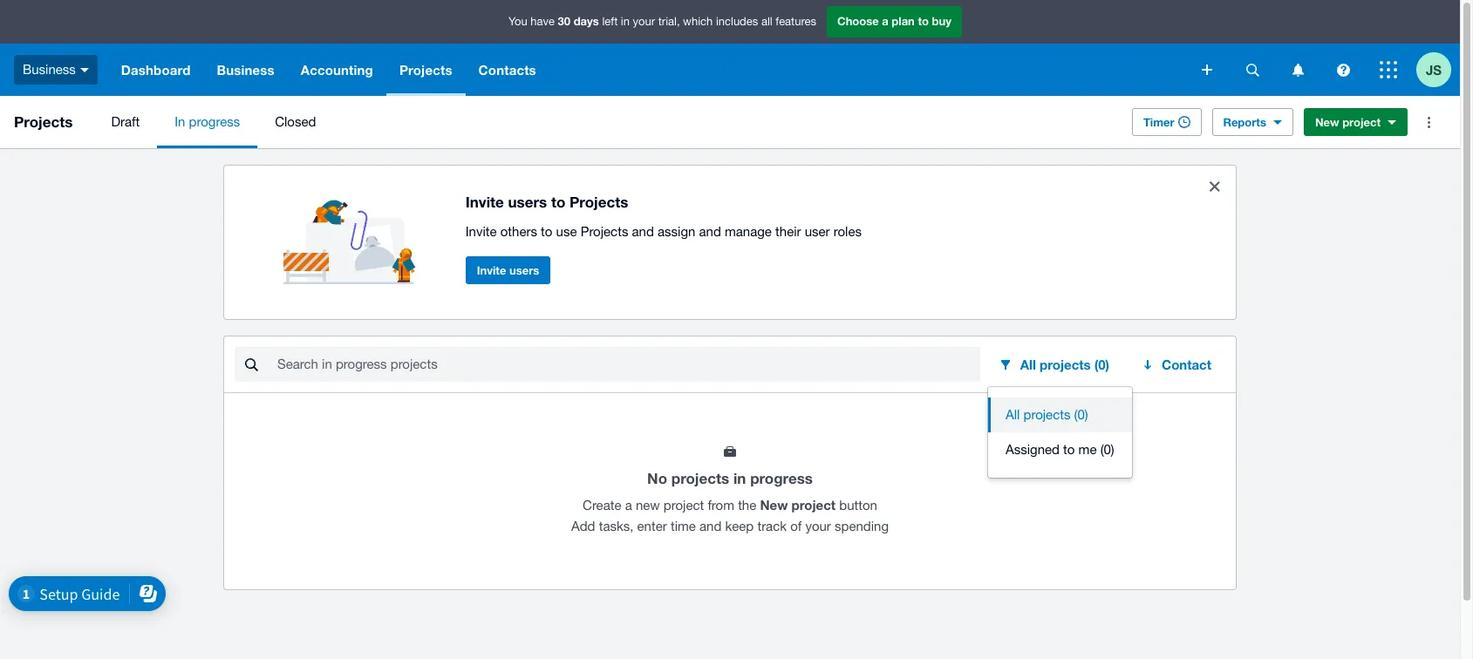 Task type: locate. For each thing, give the bounding box(es) containing it.
invite
[[466, 193, 504, 211], [466, 224, 497, 239], [477, 263, 506, 277]]

2 vertical spatial (0)
[[1101, 442, 1115, 457]]

0 horizontal spatial svg image
[[1293, 63, 1304, 76]]

invite down others
[[477, 263, 506, 277]]

spending
[[835, 519, 889, 534]]

timer button
[[1133, 108, 1202, 136]]

includes
[[716, 15, 759, 28]]

to
[[918, 14, 929, 28], [551, 193, 566, 211], [541, 224, 553, 239], [1064, 442, 1075, 457]]

to left 'buy' on the top of the page
[[918, 14, 929, 28]]

in progress
[[175, 114, 240, 129]]

all projects (0) inside popup button
[[1021, 357, 1110, 373]]

all
[[762, 15, 773, 28]]

invite left others
[[466, 224, 497, 239]]

all projects (0) up all projects (0) button on the right bottom
[[1021, 357, 1110, 373]]

svg image
[[1293, 63, 1304, 76], [1337, 63, 1350, 76]]

tasks,
[[599, 519, 634, 534]]

invite up others
[[466, 193, 504, 211]]

more options image
[[1412, 105, 1447, 140]]

new up track on the bottom right of the page
[[760, 497, 788, 513]]

1 vertical spatial invite
[[466, 224, 497, 239]]

a
[[882, 14, 889, 28], [625, 498, 632, 513]]

left
[[602, 15, 618, 28]]

svg image
[[1380, 61, 1398, 79], [1247, 63, 1260, 76], [1202, 65, 1213, 75], [80, 68, 89, 72]]

0 vertical spatial new
[[1316, 115, 1340, 129]]

progress up "the"
[[751, 469, 813, 488]]

1 vertical spatial all
[[1006, 408, 1020, 422]]

you
[[509, 15, 528, 28]]

timer
[[1144, 115, 1175, 129]]

0 horizontal spatial business
[[23, 62, 76, 77]]

a for create a new project from the new project button add tasks, enter time and keep track of your spending
[[625, 498, 632, 513]]

trial,
[[659, 15, 680, 28]]

progress
[[189, 114, 240, 129], [751, 469, 813, 488]]

0 vertical spatial all projects (0)
[[1021, 357, 1110, 373]]

1 vertical spatial projects
[[1024, 408, 1071, 422]]

to left me
[[1064, 442, 1075, 457]]

(0)
[[1095, 357, 1110, 373], [1075, 408, 1089, 422], [1101, 442, 1115, 457]]

new right reports popup button
[[1316, 115, 1340, 129]]

track
[[758, 519, 787, 534]]

projects down business popup button
[[14, 113, 73, 131]]

0 vertical spatial your
[[633, 15, 655, 28]]

all up assigned
[[1006, 408, 1020, 422]]

project up of
[[792, 497, 836, 513]]

project left more options image
[[1343, 115, 1381, 129]]

contact button
[[1131, 347, 1226, 382]]

1 vertical spatial (0)
[[1075, 408, 1089, 422]]

0 vertical spatial a
[[882, 14, 889, 28]]

1 vertical spatial users
[[510, 263, 539, 277]]

1 horizontal spatial progress
[[751, 469, 813, 488]]

list box containing all projects (0)
[[989, 387, 1132, 478]]

1 horizontal spatial svg image
[[1337, 63, 1350, 76]]

js
[[1427, 62, 1442, 77]]

buy
[[932, 14, 952, 28]]

invite users to projects image
[[284, 180, 424, 284]]

progress right the in
[[189, 114, 240, 129]]

choose
[[838, 14, 879, 28]]

(0) right me
[[1101, 442, 1115, 457]]

all inside popup button
[[1021, 357, 1037, 373]]

invite users to projects
[[466, 193, 629, 211]]

reports button
[[1213, 108, 1294, 136]]

0 vertical spatial users
[[508, 193, 547, 211]]

all projects (0)
[[1021, 357, 1110, 373], [1006, 408, 1089, 422]]

list box
[[989, 387, 1132, 478]]

projects left contacts dropdown button
[[400, 62, 453, 78]]

banner containing js
[[0, 0, 1461, 96]]

0 vertical spatial progress
[[189, 114, 240, 129]]

0 vertical spatial all
[[1021, 357, 1037, 373]]

new
[[1316, 115, 1340, 129], [760, 497, 788, 513]]

new inside popup button
[[1316, 115, 1340, 129]]

0 vertical spatial projects
[[1040, 357, 1091, 373]]

0 horizontal spatial in
[[621, 15, 630, 28]]

2 vertical spatial projects
[[672, 469, 730, 488]]

navigation containing dashboard
[[108, 44, 1190, 96]]

svg image up reports popup button
[[1293, 63, 1304, 76]]

2 horizontal spatial project
[[1343, 115, 1381, 129]]

projects for all projects (0) popup button at the bottom right
[[1040, 357, 1091, 373]]

a inside create a new project from the new project button add tasks, enter time and keep track of your spending
[[625, 498, 632, 513]]

invite for invite users to projects
[[466, 193, 504, 211]]

your left trial,
[[633, 15, 655, 28]]

(0) inside popup button
[[1095, 357, 1110, 373]]

0 horizontal spatial progress
[[189, 114, 240, 129]]

the
[[738, 498, 757, 513]]

users
[[508, 193, 547, 211], [510, 263, 539, 277]]

business inside dropdown button
[[217, 62, 275, 78]]

your
[[633, 15, 655, 28], [806, 519, 831, 534]]

accounting button
[[288, 44, 387, 96]]

manage
[[725, 224, 772, 239]]

0 horizontal spatial your
[[633, 15, 655, 28]]

1 vertical spatial new
[[760, 497, 788, 513]]

all for all projects (0) popup button at the bottom right
[[1021, 357, 1037, 373]]

1 vertical spatial your
[[806, 519, 831, 534]]

svg image up new project
[[1337, 63, 1350, 76]]

1 vertical spatial all projects (0)
[[1006, 408, 1089, 422]]

(0) for all projects (0) button on the right bottom
[[1075, 408, 1089, 422]]

projects up all projects (0) button on the right bottom
[[1040, 357, 1091, 373]]

(0) up all projects (0) button on the right bottom
[[1095, 357, 1110, 373]]

assigned to me (0) button
[[989, 433, 1132, 468]]

choose a plan to buy
[[838, 14, 952, 28]]

create
[[583, 498, 622, 513]]

1 horizontal spatial business
[[217, 62, 275, 78]]

projects up the from at the left bottom
[[672, 469, 730, 488]]

navigation inside "banner"
[[108, 44, 1190, 96]]

and down the from at the left bottom
[[700, 519, 722, 534]]

in right 'left'
[[621, 15, 630, 28]]

your inside create a new project from the new project button add tasks, enter time and keep track of your spending
[[806, 519, 831, 534]]

svg image inside business popup button
[[80, 68, 89, 72]]

(0) inside button
[[1075, 408, 1089, 422]]

0 horizontal spatial a
[[625, 498, 632, 513]]

to inside "banner"
[[918, 14, 929, 28]]

all for all projects (0) button on the right bottom
[[1006, 408, 1020, 422]]

assigned to me (0)
[[1006, 442, 1115, 457]]

1 horizontal spatial in
[[734, 469, 746, 488]]

users for invite users to projects
[[508, 193, 547, 211]]

project up "time"
[[664, 498, 704, 513]]

in up "the"
[[734, 469, 746, 488]]

projects inside popup button
[[1040, 357, 1091, 373]]

projects
[[1040, 357, 1091, 373], [1024, 408, 1071, 422], [672, 469, 730, 488]]

users down others
[[510, 263, 539, 277]]

contact
[[1162, 357, 1212, 373]]

0 vertical spatial invite
[[466, 193, 504, 211]]

1 horizontal spatial your
[[806, 519, 831, 534]]

navigation
[[108, 44, 1190, 96]]

business
[[23, 62, 76, 77], [217, 62, 275, 78]]

and
[[632, 224, 654, 239], [699, 224, 722, 239], [700, 519, 722, 534]]

2 vertical spatial invite
[[477, 263, 506, 277]]

in
[[621, 15, 630, 28], [734, 469, 746, 488]]

time
[[671, 519, 696, 534]]

all
[[1021, 357, 1037, 373], [1006, 408, 1020, 422]]

1 horizontal spatial a
[[882, 14, 889, 28]]

group
[[989, 387, 1132, 478]]

0 horizontal spatial new
[[760, 497, 788, 513]]

projects inside button
[[1024, 408, 1071, 422]]

projects up assigned to me (0)
[[1024, 408, 1071, 422]]

their
[[776, 224, 802, 239]]

in
[[175, 114, 185, 129]]

0 vertical spatial (0)
[[1095, 357, 1110, 373]]

1 vertical spatial progress
[[751, 469, 813, 488]]

projects
[[400, 62, 453, 78], [14, 113, 73, 131], [570, 193, 629, 211], [581, 224, 629, 239]]

1 svg image from the left
[[1293, 63, 1304, 76]]

new inside create a new project from the new project button add tasks, enter time and keep track of your spending
[[760, 497, 788, 513]]

assign
[[658, 224, 696, 239]]

1 horizontal spatial new
[[1316, 115, 1340, 129]]

invite users link
[[466, 256, 551, 284]]

and inside create a new project from the new project button add tasks, enter time and keep track of your spending
[[700, 519, 722, 534]]

0 vertical spatial in
[[621, 15, 630, 28]]

draft link
[[94, 96, 157, 148]]

your right of
[[806, 519, 831, 534]]

users up others
[[508, 193, 547, 211]]

project
[[1343, 115, 1381, 129], [792, 497, 836, 513], [664, 498, 704, 513]]

(0) up me
[[1075, 408, 1089, 422]]

all projects (0) up assigned to me (0)
[[1006, 408, 1089, 422]]

a left plan
[[882, 14, 889, 28]]

all projects (0) inside button
[[1006, 408, 1089, 422]]

all up all projects (0) button on the right bottom
[[1021, 357, 1037, 373]]

and left assign
[[632, 224, 654, 239]]

1 vertical spatial in
[[734, 469, 746, 488]]

days
[[574, 14, 599, 28]]

a inside "banner"
[[882, 14, 889, 28]]

1 vertical spatial a
[[625, 498, 632, 513]]

banner
[[0, 0, 1461, 96]]

all inside button
[[1006, 408, 1020, 422]]

a left new
[[625, 498, 632, 513]]



Task type: describe. For each thing, give the bounding box(es) containing it.
business button
[[0, 44, 108, 96]]

me
[[1079, 442, 1097, 457]]

new project
[[1316, 115, 1381, 129]]

roles
[[834, 224, 862, 239]]

a for choose a plan to buy
[[882, 14, 889, 28]]

enter
[[638, 519, 667, 534]]

dashboard
[[121, 62, 191, 78]]

group containing all projects (0)
[[989, 387, 1132, 478]]

assigned
[[1006, 442, 1060, 457]]

clear image
[[1198, 169, 1233, 204]]

contacts button
[[466, 44, 550, 96]]

projects inside 'dropdown button'
[[400, 62, 453, 78]]

all projects (0) for all projects (0) popup button at the bottom right
[[1021, 357, 1110, 373]]

Search in progress projects search field
[[276, 348, 981, 381]]

business button
[[204, 44, 288, 96]]

and right assign
[[699, 224, 722, 239]]

plan
[[892, 14, 915, 28]]

no
[[648, 469, 668, 488]]

have
[[531, 15, 555, 28]]

to up use
[[551, 193, 566, 211]]

features
[[776, 15, 817, 28]]

from
[[708, 498, 735, 513]]

1 horizontal spatial project
[[792, 497, 836, 513]]

all projects (0) for all projects (0) button on the right bottom
[[1006, 408, 1089, 422]]

projects up use
[[570, 193, 629, 211]]

to left use
[[541, 224, 553, 239]]

invite users
[[477, 263, 539, 277]]

others
[[501, 224, 537, 239]]

projects button
[[387, 44, 466, 96]]

use
[[556, 224, 577, 239]]

to inside 'button'
[[1064, 442, 1075, 457]]

in inside you have 30 days left in your trial, which includes all features
[[621, 15, 630, 28]]

create a new project from the new project button add tasks, enter time and keep track of your spending
[[572, 497, 889, 534]]

user
[[805, 224, 830, 239]]

keep
[[726, 519, 754, 534]]

add
[[572, 519, 596, 534]]

all projects (0) button
[[988, 347, 1124, 382]]

invite for invite users
[[477, 263, 506, 277]]

of
[[791, 519, 802, 534]]

business inside popup button
[[23, 62, 76, 77]]

new project button
[[1304, 108, 1408, 136]]

2 svg image from the left
[[1337, 63, 1350, 76]]

no projects in progress
[[648, 469, 813, 488]]

js button
[[1417, 44, 1461, 96]]

button
[[840, 498, 878, 513]]

invite for invite others to use projects and assign and manage their user roles
[[466, 224, 497, 239]]

dashboard link
[[108, 44, 204, 96]]

new
[[636, 498, 660, 513]]

contacts
[[479, 62, 537, 78]]

(0) inside 'button'
[[1101, 442, 1115, 457]]

invite others to use projects and assign and manage their user roles
[[466, 224, 862, 239]]

closed
[[275, 114, 316, 129]]

accounting
[[301, 62, 373, 78]]

reports
[[1224, 115, 1267, 129]]

30
[[558, 14, 571, 28]]

you have 30 days left in your trial, which includes all features
[[509, 14, 817, 28]]

closed link
[[258, 96, 334, 148]]

all projects (0) button
[[989, 398, 1132, 433]]

project inside popup button
[[1343, 115, 1381, 129]]

projects right use
[[581, 224, 629, 239]]

0 horizontal spatial project
[[664, 498, 704, 513]]

draft
[[111, 114, 140, 129]]

your inside you have 30 days left in your trial, which includes all features
[[633, 15, 655, 28]]

which
[[683, 15, 713, 28]]

projects for all projects (0) button on the right bottom
[[1024, 408, 1071, 422]]

in progress link
[[157, 96, 258, 148]]

(0) for all projects (0) popup button at the bottom right
[[1095, 357, 1110, 373]]

users for invite users
[[510, 263, 539, 277]]



